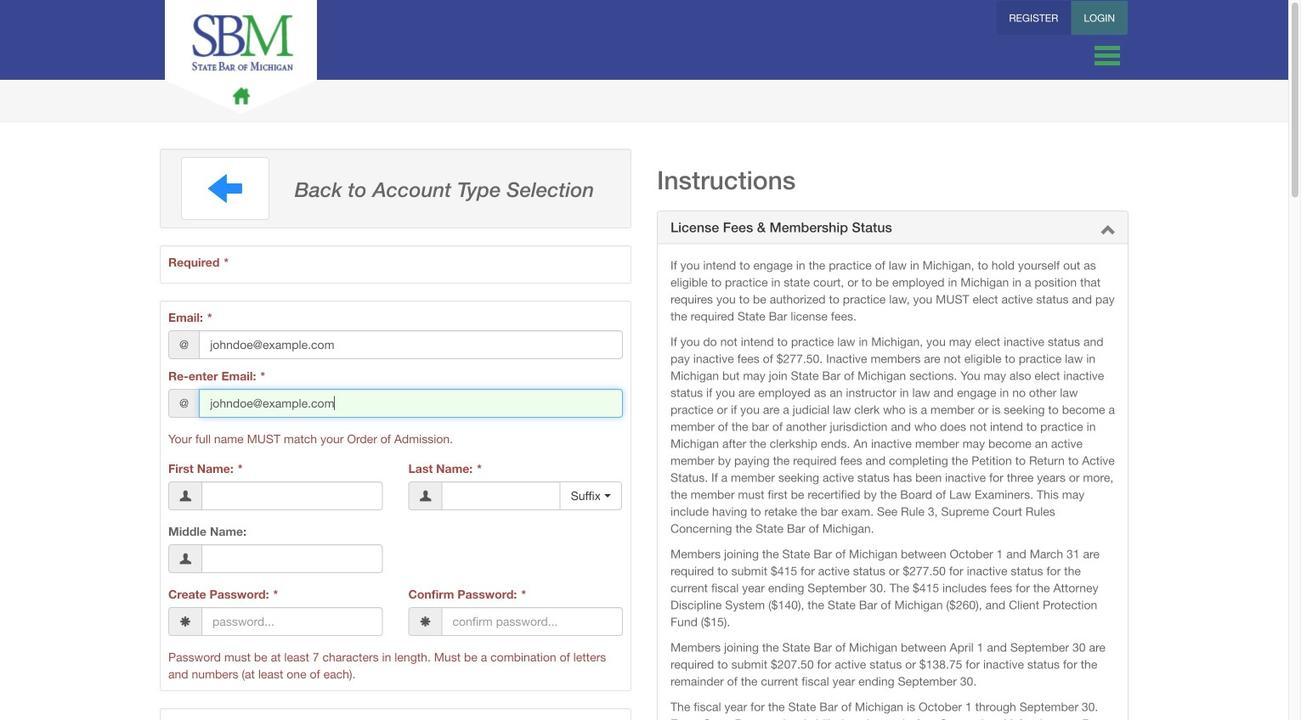 Task type: describe. For each thing, give the bounding box(es) containing it.
bar image
[[1095, 61, 1120, 65]]

password... password field
[[201, 608, 383, 637]]

1 bar image from the top
[[1095, 46, 1120, 50]]



Task type: locate. For each thing, give the bounding box(es) containing it.
1 vertical spatial bar image
[[1095, 54, 1120, 58]]

None text field
[[199, 389, 623, 418], [201, 482, 383, 511], [442, 482, 561, 511], [199, 389, 623, 418], [201, 482, 383, 511], [442, 482, 561, 511]]

state bar of michigan image
[[165, 0, 317, 115]]

None text field
[[201, 545, 383, 574]]

confirm password... password field
[[442, 608, 623, 637]]

0 vertical spatial bar image
[[1095, 46, 1120, 50]]

Enter email address text field
[[199, 331, 623, 360]]

bar image
[[1095, 46, 1120, 50], [1095, 54, 1120, 58]]

2 bar image from the top
[[1095, 54, 1120, 58]]



Task type: vqa. For each thing, say whether or not it's contained in the screenshot.
Password... password field
yes



